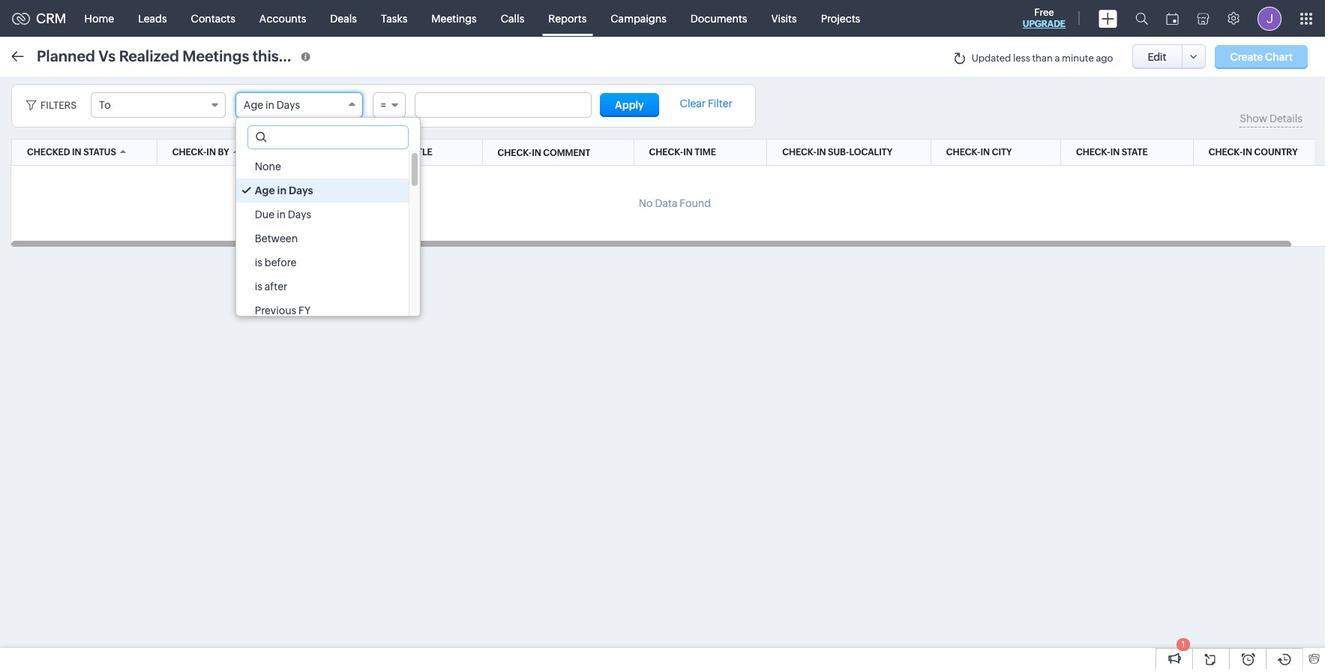 Task type: locate. For each thing, give the bounding box(es) containing it.
days down the age in days option
[[288, 209, 312, 221]]

in left status
[[72, 147, 81, 158]]

in inside the age in days option
[[277, 185, 287, 197]]

is left the after
[[255, 281, 263, 293]]

in for the age in days option
[[277, 185, 287, 197]]

calls link
[[489, 0, 537, 36]]

check-in time
[[649, 147, 716, 158]]

in right due
[[277, 209, 286, 221]]

edit button
[[1133, 44, 1183, 69]]

filters
[[41, 100, 77, 111]]

age in days option
[[236, 179, 409, 203]]

3 in from the left
[[684, 147, 693, 158]]

check- left the by
[[172, 147, 207, 158]]

title
[[409, 147, 433, 158]]

check- for check-in comment
[[498, 147, 532, 158]]

2 is from the top
[[255, 281, 263, 293]]

check-in comment
[[498, 147, 591, 158]]

than
[[1033, 53, 1053, 64]]

in for status
[[72, 147, 81, 158]]

no data found
[[639, 197, 712, 209]]

check- left state
[[1077, 147, 1111, 158]]

less
[[1014, 53, 1031, 64]]

updated less than a minute ago
[[972, 53, 1114, 64]]

0 vertical spatial in
[[266, 99, 275, 111]]

is inside is before option
[[255, 257, 263, 269]]

before
[[265, 257, 297, 269]]

is for is before
[[255, 257, 263, 269]]

age in days
[[244, 99, 300, 111], [255, 185, 313, 197]]

check- left comment
[[498, 147, 532, 158]]

in for country
[[1244, 147, 1253, 158]]

5 in from the left
[[981, 147, 991, 158]]

apply button
[[600, 93, 659, 117]]

in left the by
[[207, 147, 216, 158]]

check- left city
[[947, 147, 981, 158]]

days
[[277, 99, 300, 111], [289, 185, 313, 197], [288, 209, 312, 221]]

days inside option
[[288, 209, 312, 221]]

in left sub-
[[817, 147, 827, 158]]

accounts link
[[248, 0, 318, 36]]

in inside due in days option
[[277, 209, 286, 221]]

updated
[[972, 53, 1012, 64]]

4 check- from the left
[[947, 147, 981, 158]]

5 check- from the left
[[1077, 147, 1111, 158]]

meetings down contacts on the top of page
[[183, 47, 249, 64]]

0 vertical spatial age in days
[[244, 99, 300, 111]]

age in days inside age in days field
[[244, 99, 300, 111]]

in for state
[[1111, 147, 1120, 158]]

age down this
[[244, 99, 264, 111]]

check-in state
[[1077, 147, 1149, 158]]

is inside is after option
[[255, 281, 263, 293]]

list box containing none
[[236, 151, 420, 323]]

state
[[1122, 147, 1149, 158]]

country
[[1255, 147, 1299, 158]]

1 is from the top
[[255, 257, 263, 269]]

in for time
[[684, 147, 693, 158]]

2 vertical spatial in
[[277, 209, 286, 221]]

6 check- from the left
[[1209, 147, 1244, 158]]

a
[[1055, 53, 1061, 64]]

days for due in days option
[[288, 209, 312, 221]]

0 vertical spatial age
[[244, 99, 264, 111]]

minute
[[1063, 53, 1095, 64]]

7 check- from the left
[[498, 147, 532, 158]]

check- for check-in by
[[172, 147, 207, 158]]

4 in from the left
[[817, 147, 827, 158]]

data
[[655, 197, 678, 209]]

accounts
[[260, 12, 306, 24]]

None text field
[[416, 93, 592, 117], [248, 126, 408, 149], [416, 93, 592, 117], [248, 126, 408, 149]]

campaigns link
[[599, 0, 679, 36]]

check- left the country
[[1209, 147, 1244, 158]]

0 vertical spatial meetings
[[432, 12, 477, 24]]

list box
[[236, 151, 420, 323]]

reports link
[[537, 0, 599, 36]]

is after option
[[236, 275, 409, 299]]

8 in from the left
[[532, 147, 542, 158]]

in for sub-
[[817, 147, 827, 158]]

1 vertical spatial is
[[255, 281, 263, 293]]

1 check- from the left
[[172, 147, 207, 158]]

time
[[695, 147, 716, 158]]

in left city
[[981, 147, 991, 158]]

tasks link
[[369, 0, 420, 36]]

previous
[[255, 305, 297, 317]]

meetings
[[432, 12, 477, 24], [183, 47, 249, 64]]

check-
[[172, 147, 207, 158], [649, 147, 684, 158], [783, 147, 817, 158], [947, 147, 981, 158], [1077, 147, 1111, 158], [1209, 147, 1244, 158], [498, 147, 532, 158]]

none
[[255, 161, 281, 173]]

calls
[[501, 12, 525, 24]]

previous fy option
[[236, 299, 409, 323]]

0 vertical spatial is
[[255, 257, 263, 269]]

in
[[72, 147, 81, 158], [207, 147, 216, 158], [684, 147, 693, 158], [817, 147, 827, 158], [981, 147, 991, 158], [1111, 147, 1120, 158], [1244, 147, 1253, 158], [532, 147, 542, 158]]

month
[[282, 47, 329, 64]]

in
[[266, 99, 275, 111], [277, 185, 287, 197], [277, 209, 286, 221]]

clear
[[680, 98, 706, 110]]

in left time
[[684, 147, 693, 158]]

planned vs realized meetings this month
[[37, 47, 329, 64]]

days inside option
[[289, 185, 313, 197]]

6 in from the left
[[1111, 147, 1120, 158]]

age in days down this
[[244, 99, 300, 111]]

check-in by
[[172, 147, 229, 158]]

days inside field
[[277, 99, 300, 111]]

check- left sub-
[[783, 147, 817, 158]]

2 check- from the left
[[649, 147, 684, 158]]

meetings left calls link
[[432, 12, 477, 24]]

in left comment
[[532, 147, 542, 158]]

is for is after
[[255, 281, 263, 293]]

1 in from the left
[[72, 147, 81, 158]]

in left state
[[1111, 147, 1120, 158]]

age up due
[[255, 185, 275, 197]]

ago
[[1097, 53, 1114, 64]]

1 vertical spatial in
[[277, 185, 287, 197]]

1 vertical spatial age in days
[[255, 185, 313, 197]]

in up 'due in days'
[[277, 185, 287, 197]]

in down this
[[266, 99, 275, 111]]

crm link
[[12, 11, 66, 26]]

in left the country
[[1244, 147, 1253, 158]]

2 vertical spatial days
[[288, 209, 312, 221]]

check- left time
[[649, 147, 684, 158]]

1 vertical spatial age
[[255, 185, 275, 197]]

age in days up 'due in days'
[[255, 185, 313, 197]]

age
[[244, 99, 264, 111], [255, 185, 275, 197]]

create chart
[[1231, 51, 1294, 63]]

is left the before
[[255, 257, 263, 269]]

sub-
[[828, 147, 850, 158]]

free
[[1035, 7, 1055, 18]]

days up host
[[277, 99, 300, 111]]

7 in from the left
[[1244, 147, 1253, 158]]

check- for check-in city
[[947, 147, 981, 158]]

due in days option
[[236, 203, 409, 227]]

checked
[[27, 147, 70, 158]]

1 horizontal spatial meetings
[[432, 12, 477, 24]]

leads link
[[126, 0, 179, 36]]

1 vertical spatial meetings
[[183, 47, 249, 64]]

1 vertical spatial days
[[289, 185, 313, 197]]

2 in from the left
[[207, 147, 216, 158]]

is
[[255, 257, 263, 269], [255, 281, 263, 293]]

0 vertical spatial days
[[277, 99, 300, 111]]

in for by
[[207, 147, 216, 158]]

days up 'due in days'
[[289, 185, 313, 197]]

3 check- from the left
[[783, 147, 817, 158]]

age inside field
[[244, 99, 264, 111]]



Task type: describe. For each thing, give the bounding box(es) containing it.
host
[[297, 147, 322, 158]]

free upgrade
[[1023, 7, 1066, 29]]

realized
[[119, 47, 179, 64]]

check- for check-in time
[[649, 147, 684, 158]]

no
[[639, 197, 653, 209]]

Age in Days field
[[236, 92, 363, 118]]

due
[[255, 209, 275, 221]]

crm
[[36, 11, 66, 26]]

this
[[253, 47, 279, 64]]

status
[[83, 147, 116, 158]]

filter
[[708, 98, 733, 110]]

create chart button
[[1216, 45, 1309, 69]]

comment
[[544, 147, 591, 158]]

clear filter
[[680, 98, 733, 110]]

documents link
[[679, 0, 760, 36]]

vs
[[98, 47, 116, 64]]

contacts link
[[179, 0, 248, 36]]

days for the age in days option
[[289, 185, 313, 197]]

meetings link
[[420, 0, 489, 36]]

check-in sub-locality
[[783, 147, 893, 158]]

reports
[[549, 12, 587, 24]]

tasks
[[381, 12, 408, 24]]

in inside age in days field
[[266, 99, 275, 111]]

fy
[[299, 305, 311, 317]]

deals link
[[318, 0, 369, 36]]

0 horizontal spatial meetings
[[183, 47, 249, 64]]

in for comment
[[532, 147, 542, 158]]

projects link
[[809, 0, 873, 36]]

check- for check-in country
[[1209, 147, 1244, 158]]

found
[[680, 197, 712, 209]]

age in days inside option
[[255, 185, 313, 197]]

upgrade
[[1023, 19, 1066, 29]]

deals
[[330, 12, 357, 24]]

locality
[[850, 147, 893, 158]]

apply
[[615, 99, 644, 111]]

check- for check-in sub-locality
[[783, 147, 817, 158]]

home
[[84, 12, 114, 24]]

between option
[[236, 227, 409, 251]]

planned
[[37, 47, 95, 64]]

due in days
[[255, 209, 312, 221]]

documents
[[691, 12, 748, 24]]

none option
[[236, 155, 409, 179]]

chart
[[1266, 51, 1294, 63]]

check-in city
[[947, 147, 1013, 158]]

check- for check-in state
[[1077, 147, 1111, 158]]

is before
[[255, 257, 297, 269]]

checked in status
[[27, 147, 116, 158]]

create
[[1231, 51, 1264, 63]]

age inside option
[[255, 185, 275, 197]]

home link
[[72, 0, 126, 36]]

in for due in days option
[[277, 209, 286, 221]]

leads
[[138, 12, 167, 24]]

is before option
[[236, 251, 409, 275]]

after
[[265, 281, 288, 293]]

meetings inside 'link'
[[432, 12, 477, 24]]

previous fy
[[255, 305, 311, 317]]

in for city
[[981, 147, 991, 158]]

by
[[218, 147, 229, 158]]

check-in country
[[1209, 147, 1299, 158]]

is after
[[255, 281, 288, 293]]

visits
[[772, 12, 797, 24]]

projects
[[821, 12, 861, 24]]

campaigns
[[611, 12, 667, 24]]

city
[[993, 147, 1013, 158]]

logo image
[[12, 12, 30, 24]]

visits link
[[760, 0, 809, 36]]

contacts
[[191, 12, 236, 24]]

between
[[255, 233, 298, 245]]

edit
[[1148, 51, 1167, 63]]



Task type: vqa. For each thing, say whether or not it's contained in the screenshot.
Search element
no



